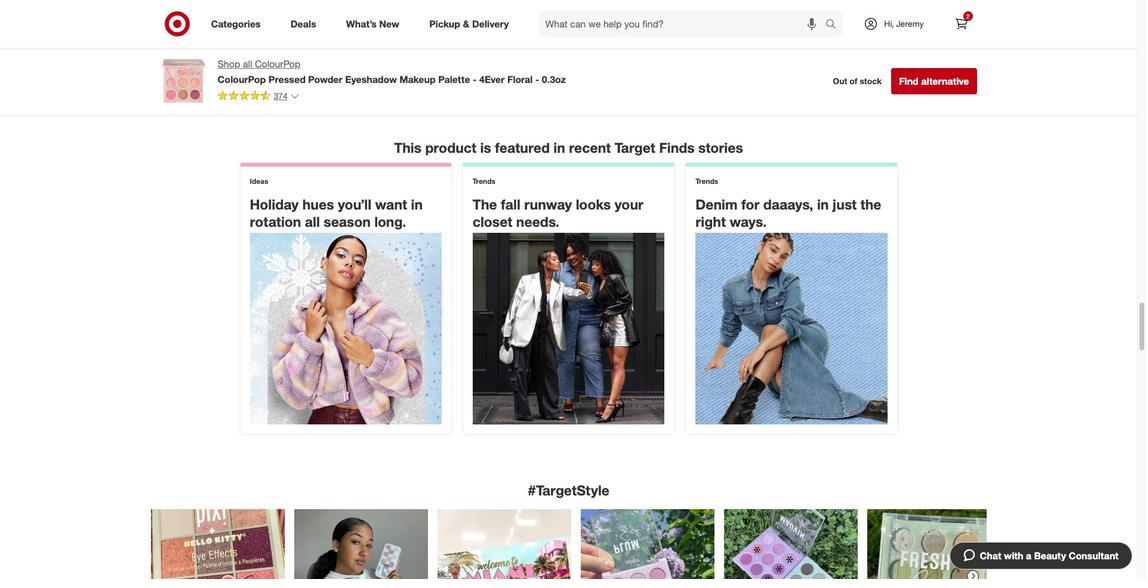 Task type: describe. For each thing, give the bounding box(es) containing it.
what's
[[346, 18, 377, 30]]

revolution
[[443, 34, 483, 44]]

e.l.f. inside $4.00 e.l.f. bite size eyeshadow palette - 0.12oz
[[167, 25, 180, 35]]

long.
[[374, 213, 406, 230]]

is
[[480, 139, 491, 156]]

- left 4ever
[[473, 73, 477, 85]]

chat
[[980, 550, 1001, 562]]

4ever
[[479, 73, 505, 85]]

forever
[[411, 45, 439, 55]]

hi, jeremy
[[884, 19, 924, 29]]

0.77oz
[[411, 65, 436, 76]]

0.15
[[567, 45, 583, 55]]

$4.00
[[167, 15, 188, 25]]

What can we help you find? suggestions appear below search field
[[538, 11, 829, 37]]

needs.
[[516, 213, 559, 230]]

powder
[[308, 73, 343, 85]]

categories
[[211, 18, 261, 30]]

ulta
[[843, 46, 858, 56]]

a
[[1026, 550, 1032, 562]]

deals
[[291, 18, 316, 30]]

$10.00
[[655, 15, 680, 25]]

1 vertical spatial gold
[[676, 55, 694, 65]]

dune
[[843, 25, 862, 35]]

#targetstyle
[[528, 482, 609, 499]]

morphe midnight dune artistry eyeshadow palette - 0.39oz - ulta beauty link
[[776, 0, 874, 67]]

in for featured
[[554, 139, 565, 156]]

fall
[[501, 196, 520, 213]]

closet
[[473, 213, 512, 230]]

flawless
[[441, 45, 473, 55]]

chat with a beauty consultant
[[980, 550, 1119, 562]]

e.l.f. rose gold eyeshadow palette nude rose gold - 0.49oz
[[655, 34, 748, 65]]

holiday hues you'll want in rotation all season long.
[[250, 196, 423, 230]]

you'll
[[338, 196, 371, 213]]

0 vertical spatial rose
[[670, 34, 689, 44]]

categories link
[[201, 11, 276, 37]]

374 link
[[218, 90, 300, 104]]

chat with a beauty consultant button
[[949, 542, 1132, 569]]

shop all colourpop colourpop pressed powder eyeshadow makeup palette - 4ever floral - 0.3oz
[[218, 58, 566, 85]]

nude
[[728, 45, 748, 55]]

for
[[741, 196, 760, 213]]

in inside denim for daaays, in just the right ways.
[[817, 196, 829, 213]]

denim
[[696, 196, 738, 213]]

shop
[[218, 58, 240, 70]]

the inside the fall runway looks your closet needs.
[[473, 196, 497, 213]]

this product is featured in recent target finds stories
[[394, 139, 743, 156]]

$14.99
[[898, 15, 923, 25]]

0.49oz
[[702, 55, 727, 65]]

$16.19
[[439, 15, 464, 25]]

hues
[[302, 196, 334, 213]]

rotation
[[250, 213, 301, 230]]

finds
[[659, 139, 695, 156]]

0 vertical spatial colourpop
[[255, 58, 300, 70]]

daaays,
[[763, 196, 813, 213]]

in for want
[[411, 196, 423, 213]]

the fall runway looks your closet needs. image
[[473, 233, 664, 425]]

the
[[861, 196, 881, 213]]

makeup revolution forever flawless eyeshadow palette - 0.77oz
[[411, 34, 488, 76]]

all inside shop all colourpop colourpop pressed powder eyeshadow makeup palette - 4ever floral - 0.3oz
[[243, 58, 252, 70]]

what's new link
[[336, 11, 414, 37]]

trends for denim for daaays, in just the right ways.
[[696, 177, 718, 186]]

product
[[425, 139, 476, 156]]

featured
[[495, 139, 550, 156]]

palette inside e.l.f. rose gold eyeshadow palette nude rose gold - 0.49oz
[[700, 45, 726, 55]]

2 user image by @ashleyelissa_makeup image from the left
[[724, 509, 858, 579]]

palette inside $4.00 e.l.f. bite size eyeshadow palette - 0.12oz
[[167, 36, 193, 46]]

the inside "maybelline the blushed nudes eye shadow"
[[941, 34, 955, 44]]

- left "0.3oz"
[[535, 73, 539, 85]]

target
[[615, 139, 655, 156]]

beauty inside button
[[1034, 550, 1066, 562]]

stock
[[860, 76, 882, 86]]

season
[[324, 213, 371, 230]]

pickup & delivery link
[[419, 11, 524, 37]]

with
[[1004, 550, 1023, 562]]

palette inside makeup revolution forever flawless eyeshadow palette - 0.77oz
[[456, 55, 482, 65]]

- inside makeup revolution forever flawless eyeshadow palette - 0.77oz
[[484, 55, 488, 65]]

holiday
[[250, 196, 299, 213]]

makeup inside makeup revolution forever flawless eyeshadow palette - 0.77oz
[[411, 34, 441, 44]]

maybelline
[[898, 34, 938, 44]]

$8.00
[[411, 15, 431, 25]]

beauty inside morphe midnight dune artistry eyeshadow palette - 0.39oz - ulta beauty
[[776, 56, 803, 67]]

new
[[379, 18, 399, 30]]

find
[[899, 75, 919, 87]]



Task type: locate. For each thing, give the bounding box(es) containing it.
1 horizontal spatial the
[[941, 34, 955, 44]]

gold left 0.49oz
[[676, 55, 694, 65]]

right
[[696, 213, 726, 230]]

e.l.f. down $4.00
[[167, 25, 180, 35]]

shadow
[[941, 45, 971, 55]]

-
[[434, 15, 437, 25], [196, 36, 199, 46], [561, 45, 564, 55], [805, 46, 808, 56], [837, 46, 841, 56], [484, 55, 488, 65], [696, 55, 700, 65], [473, 73, 477, 85], [535, 73, 539, 85]]

size
[[200, 25, 216, 35]]

the up 'shadow'
[[941, 34, 955, 44]]

just
[[833, 196, 857, 213]]

colourpop
[[255, 58, 300, 70], [218, 73, 266, 85]]

0 vertical spatial all
[[243, 58, 252, 70]]

- inside the essence  mini eyeshadow palette - 0.15 oz
[[561, 45, 564, 55]]

artistry
[[776, 36, 803, 46]]

1 horizontal spatial trends
[[696, 177, 718, 186]]

this
[[394, 139, 422, 156]]

essence  mini eyeshadow palette - 0.15 oz
[[533, 34, 627, 55]]

eyeshadow inside shop all colourpop colourpop pressed powder eyeshadow makeup palette - 4ever floral - 0.3oz
[[345, 73, 397, 85]]

midnight
[[808, 25, 840, 35]]

mini
[[566, 34, 582, 44]]

0 horizontal spatial beauty
[[776, 56, 803, 67]]

0 horizontal spatial user image by @ashleyelissa_makeup image
[[581, 509, 714, 579]]

e.l.f. down $10.00
[[655, 34, 668, 44]]

floral
[[507, 73, 533, 85]]

1 horizontal spatial beauty
[[1034, 550, 1066, 562]]

all right shop
[[243, 58, 252, 70]]

- up 4ever
[[484, 55, 488, 65]]

search
[[820, 19, 849, 31]]

1 horizontal spatial all
[[305, 213, 320, 230]]

pickup & delivery
[[429, 18, 509, 30]]

oz
[[585, 45, 594, 55]]

- left 0.39oz
[[805, 46, 808, 56]]

palette inside shop all colourpop colourpop pressed powder eyeshadow makeup palette - 4ever floral - 0.3oz
[[438, 73, 470, 85]]

- inside e.l.f. rose gold eyeshadow palette nude rose gold - 0.49oz
[[696, 55, 700, 65]]

2 horizontal spatial user image by @ashleyelissa_makeup image
[[867, 509, 1001, 579]]

essence
[[533, 34, 564, 44]]

0 vertical spatial the
[[941, 34, 955, 44]]

1 horizontal spatial e.l.f.
[[655, 34, 668, 44]]

all
[[243, 58, 252, 70], [305, 213, 320, 230]]

eyeshadow down the forever
[[411, 55, 454, 65]]

makeup up the forever
[[411, 34, 441, 44]]

makeup inside shop all colourpop colourpop pressed powder eyeshadow makeup palette - 4ever floral - 0.3oz
[[400, 73, 436, 85]]

0 horizontal spatial all
[[243, 58, 252, 70]]

your
[[615, 196, 643, 213]]

1 trends from the left
[[473, 177, 495, 186]]

0 vertical spatial gold
[[691, 34, 709, 44]]

colourpop down shop
[[218, 73, 266, 85]]

trends for the fall runway looks your closet needs.
[[473, 177, 495, 186]]

want
[[375, 196, 407, 213]]

blushed
[[957, 34, 988, 44]]

in right the want
[[411, 196, 423, 213]]

1 vertical spatial beauty
[[1034, 550, 1066, 562]]

0 horizontal spatial trends
[[473, 177, 495, 186]]

in left the recent
[[554, 139, 565, 156]]

in inside holiday hues you'll want in rotation all season long.
[[411, 196, 423, 213]]

palette inside morphe midnight dune artistry eyeshadow palette - 0.39oz - ulta beauty
[[776, 46, 802, 56]]

denim for daaays, in just the right ways.
[[696, 196, 881, 230]]

morphe
[[776, 25, 805, 35]]

what's new
[[346, 18, 399, 30]]

2 horizontal spatial in
[[817, 196, 829, 213]]

hi,
[[884, 19, 894, 29]]

eyeshadow up 0.12oz
[[218, 25, 261, 35]]

all down hues
[[305, 213, 320, 230]]

trends up denim
[[696, 177, 718, 186]]

e.l.f.
[[167, 25, 180, 35], [655, 34, 668, 44]]

eyeshadow
[[218, 25, 261, 35], [584, 34, 627, 44], [806, 36, 849, 46], [655, 45, 697, 55], [411, 55, 454, 65], [345, 73, 397, 85]]

0.39oz
[[810, 46, 835, 56]]

eyeshadow down midnight
[[806, 36, 849, 46]]

$4.00 e.l.f. bite size eyeshadow palette - 0.12oz
[[167, 15, 261, 46]]

- right $8.00
[[434, 15, 437, 25]]

2
[[966, 13, 970, 20]]

0 vertical spatial beauty
[[776, 56, 803, 67]]

makeup
[[411, 34, 441, 44], [400, 73, 436, 85]]

denim for daaays, in just the right ways. image
[[696, 233, 887, 425]]

- left ulta
[[837, 46, 841, 56]]

makeup down the forever
[[400, 73, 436, 85]]

eyeshadow inside $4.00 e.l.f. bite size eyeshadow palette - 0.12oz
[[218, 25, 261, 35]]

eyeshadow down what can we help you find? suggestions appear below search field
[[655, 45, 697, 55]]

in
[[554, 139, 565, 156], [411, 196, 423, 213], [817, 196, 829, 213]]

pickup
[[429, 18, 460, 30]]

of
[[850, 76, 858, 86]]

user image by @nazjaa image
[[294, 509, 428, 579]]

1 vertical spatial makeup
[[400, 73, 436, 85]]

1 vertical spatial all
[[305, 213, 320, 230]]

ways.
[[730, 213, 767, 230]]

$3.99
[[533, 15, 553, 25]]

jeremy
[[896, 19, 924, 29]]

image of colourpop pressed powder eyeshadow makeup palette - 4ever floral - 0.3oz image
[[160, 57, 208, 105]]

eyeshadow up oz
[[584, 34, 627, 44]]

e.l.f. inside e.l.f. rose gold eyeshadow palette nude rose gold - 0.49oz
[[655, 34, 668, 44]]

user image by @ashleyelissa_makeup image
[[581, 509, 714, 579], [724, 509, 858, 579], [867, 509, 1001, 579]]

1 horizontal spatial in
[[554, 139, 565, 156]]

find alternative
[[899, 75, 969, 87]]

1 vertical spatial rose
[[655, 55, 674, 65]]

palette inside the essence  mini eyeshadow palette - 0.15 oz
[[533, 45, 559, 55]]

deals link
[[280, 11, 331, 37]]

0.12oz
[[201, 36, 226, 46]]

pressed
[[269, 73, 306, 85]]

0 horizontal spatial e.l.f.
[[167, 25, 180, 35]]

0 horizontal spatial in
[[411, 196, 423, 213]]

- inside $4.00 e.l.f. bite size eyeshadow palette - 0.12oz
[[196, 36, 199, 46]]

maybelline the blushed nudes eye shadow
[[898, 34, 988, 55]]

0 horizontal spatial the
[[473, 196, 497, 213]]

nudes
[[898, 45, 922, 55]]

runway
[[524, 196, 572, 213]]

- left 0.15
[[561, 45, 564, 55]]

the fall runway looks your closet needs.
[[473, 196, 643, 230]]

colourpop up pressed
[[255, 58, 300, 70]]

all inside holiday hues you'll want in rotation all season long.
[[305, 213, 320, 230]]

1 vertical spatial the
[[473, 196, 497, 213]]

trends down is
[[473, 177, 495, 186]]

consultant
[[1069, 550, 1119, 562]]

out of stock
[[833, 76, 882, 86]]

1 horizontal spatial user image by @ashleyelissa_makeup image
[[724, 509, 858, 579]]

find alternative button
[[891, 68, 977, 94]]

0.3oz
[[542, 73, 566, 85]]

beauty right the a
[[1034, 550, 1066, 562]]

2 link
[[948, 11, 975, 37]]

user image by @targettakesmypaycheck image
[[437, 509, 571, 579]]

user image by @hello_auds image
[[151, 509, 284, 579]]

stories
[[698, 139, 743, 156]]

delivery
[[472, 18, 509, 30]]

3 user image by @ashleyelissa_makeup image from the left
[[867, 509, 1001, 579]]

eyeshadow inside makeup revolution forever flawless eyeshadow palette - 0.77oz
[[411, 55, 454, 65]]

alternative
[[921, 75, 969, 87]]

1 vertical spatial colourpop
[[218, 73, 266, 85]]

- down bite
[[196, 36, 199, 46]]

holiday hues you'll want in rotation all season long. image
[[250, 233, 442, 425]]

rose
[[670, 34, 689, 44], [655, 55, 674, 65]]

bite
[[183, 25, 198, 35]]

$8.00 - $16.19
[[411, 15, 464, 25]]

- left 0.49oz
[[696, 55, 700, 65]]

1 user image by @ashleyelissa_makeup image from the left
[[581, 509, 714, 579]]

sponsored
[[289, 53, 325, 62]]

eyeshadow inside e.l.f. rose gold eyeshadow palette nude rose gold - 0.49oz
[[655, 45, 697, 55]]

374
[[274, 91, 288, 101]]

$7.00
[[289, 15, 310, 25]]

2 trends from the left
[[696, 177, 718, 186]]

morphe midnight dune artistry eyeshadow palette - 0.39oz - ulta beauty
[[776, 25, 862, 67]]

0 vertical spatial makeup
[[411, 34, 441, 44]]

trends
[[473, 177, 495, 186], [696, 177, 718, 186]]

eyeshadow inside morphe midnight dune artistry eyeshadow palette - 0.39oz - ulta beauty
[[806, 36, 849, 46]]

eyeshadow inside the essence  mini eyeshadow palette - 0.15 oz
[[584, 34, 627, 44]]

eye
[[925, 45, 938, 55]]

the up closet at the top left
[[473, 196, 497, 213]]

beauty down artistry
[[776, 56, 803, 67]]

eyeshadow right the powder
[[345, 73, 397, 85]]

in left 'just'
[[817, 196, 829, 213]]

search button
[[820, 11, 849, 39]]

gold up 0.49oz
[[691, 34, 709, 44]]

recent
[[569, 139, 611, 156]]



Task type: vqa. For each thing, say whether or not it's contained in the screenshot.
top The
yes



